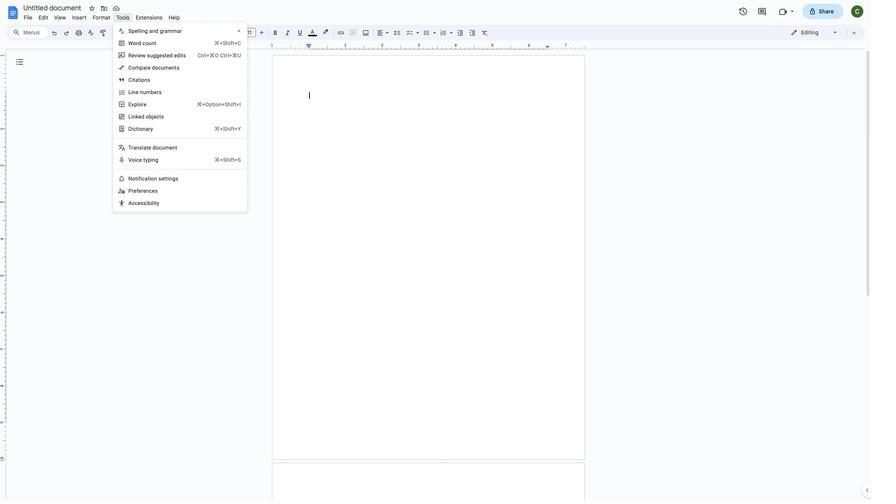 Task type: describe. For each thing, give the bounding box(es) containing it.
line numbers f1 element
[[128, 89, 164, 95]]

e
[[144, 101, 147, 108]]

►
[[238, 29, 242, 33]]

pare
[[140, 65, 151, 71]]

accessibility c element
[[128, 200, 162, 206]]

cessibility
[[135, 200, 159, 206]]

co
[[128, 65, 135, 71]]

⌘+shift+c
[[214, 40, 241, 46]]

Star checkbox
[[87, 3, 97, 14]]

d ictionary
[[128, 126, 153, 132]]

ord
[[133, 40, 141, 46]]

edit
[[39, 14, 48, 21]]

linked objects l element
[[128, 114, 166, 120]]

o
[[132, 176, 135, 182]]

Font size field
[[243, 28, 259, 38]]

edits
[[174, 52, 186, 59]]

bottom margin image
[[0, 421, 6, 459]]

t ranslate document
[[128, 145, 177, 151]]

ggested
[[153, 52, 173, 59]]

tools
[[117, 14, 130, 21]]

s
[[147, 52, 150, 59]]

Font size text field
[[244, 28, 256, 37]]

tools menu item
[[114, 13, 133, 22]]

bulleted list menu image
[[432, 28, 437, 30]]

help
[[169, 14, 180, 21]]

v oice typing
[[128, 157, 159, 163]]

file
[[24, 14, 32, 21]]

top margin image
[[0, 56, 6, 94]]

⌘+shift+s element
[[206, 156, 241, 164]]

word count w element
[[128, 40, 159, 46]]

file menu item
[[21, 13, 35, 22]]

share
[[820, 8, 835, 15]]

a c cessibility
[[128, 200, 159, 206]]

checklist menu image
[[415, 28, 420, 30]]

editing
[[802, 29, 819, 36]]

share button
[[803, 4, 844, 19]]

extensions
[[136, 14, 163, 21]]

explo r e
[[128, 101, 147, 108]]

t
[[128, 145, 132, 151]]

m
[[135, 65, 140, 71]]

Zoom text field
[[111, 28, 129, 38]]

ctrl+⌘o ctrl+⌘u
[[198, 52, 241, 59]]

oice
[[132, 157, 142, 163]]

typing
[[144, 157, 159, 163]]

s pelling and grammar
[[128, 28, 182, 34]]

references
[[132, 188, 158, 194]]

mode and view toolbar
[[786, 25, 861, 40]]

highlight color image
[[322, 27, 330, 36]]

format
[[93, 14, 110, 21]]

⌘+option+shift+i
[[197, 101, 241, 108]]

notification settings o element
[[128, 176, 181, 182]]

review s u ggested edits
[[128, 52, 186, 59]]

a
[[128, 200, 132, 206]]

l inked objects
[[128, 114, 164, 120]]

menu containing s
[[102, 0, 247, 420]]

insert menu item
[[69, 13, 90, 22]]

compare documents m element
[[128, 65, 182, 71]]

right margin image
[[546, 43, 585, 49]]

co m pare documents
[[128, 65, 180, 71]]

c
[[132, 200, 135, 206]]

preferences p element
[[128, 188, 160, 194]]

and
[[149, 28, 158, 34]]



Task type: locate. For each thing, give the bounding box(es) containing it.
ctrl+⌘o ctrl+⌘u element
[[189, 52, 241, 59]]

n
[[128, 176, 132, 182]]

extensions menu item
[[133, 13, 166, 22]]

grammar
[[160, 28, 182, 34]]

s
[[128, 28, 132, 34]]

r
[[142, 101, 144, 108]]

p
[[128, 188, 132, 194]]

review
[[128, 52, 146, 59]]

d
[[128, 126, 132, 132]]

menu bar banner
[[0, 0, 872, 502]]

voice typing v element
[[128, 157, 161, 163]]

1
[[271, 43, 274, 48]]

citations k element
[[128, 77, 153, 83]]

⌘+option+shift+i element
[[188, 101, 241, 108]]

ctrl+⌘u
[[220, 52, 241, 59]]

objects
[[146, 114, 164, 120]]

main toolbar
[[47, 0, 491, 361]]

left margin image
[[273, 43, 311, 49]]

n o tification settings
[[128, 176, 178, 182]]

view menu item
[[51, 13, 69, 22]]

w
[[128, 40, 133, 46]]

ctrl+⌘o
[[198, 52, 219, 59]]

⌘+shift+s
[[215, 157, 241, 163]]

spelling and grammar s element
[[128, 28, 184, 34]]

edit menu item
[[35, 13, 51, 22]]

documents
[[152, 65, 180, 71]]

inked
[[131, 114, 145, 120]]

menu bar containing file
[[21, 10, 183, 23]]

line
[[128, 89, 139, 95]]

help menu item
[[166, 13, 183, 22]]

l
[[128, 114, 131, 120]]

text color image
[[309, 27, 317, 36]]

insert image image
[[362, 27, 370, 38]]

settings
[[159, 176, 178, 182]]

ranslate
[[132, 145, 151, 151]]

line numbers
[[128, 89, 162, 95]]

numbers
[[140, 89, 162, 95]]

citations
[[128, 77, 150, 83]]

Zoom field
[[110, 27, 139, 39]]

menu bar
[[21, 10, 183, 23]]

tification
[[135, 176, 157, 182]]

count
[[143, 40, 157, 46]]

translate document t element
[[128, 145, 180, 151]]

view
[[54, 14, 66, 21]]

u
[[150, 52, 153, 59]]

explore r element
[[128, 101, 149, 108]]

p references
[[128, 188, 158, 194]]

document
[[153, 145, 177, 151]]

application
[[0, 0, 872, 502]]

dictionary d element
[[128, 126, 156, 132]]

menu bar inside menu bar banner
[[21, 10, 183, 23]]

application containing share
[[0, 0, 872, 502]]

⌘+shift+y
[[215, 126, 241, 132]]

ictionary
[[132, 126, 153, 132]]

v
[[128, 157, 132, 163]]

⌘+shift+y element
[[205, 125, 241, 133]]

menu
[[102, 0, 247, 420]]

review suggested edits u element
[[128, 52, 189, 59]]

w ord count
[[128, 40, 157, 46]]

Menus field
[[10, 27, 48, 38]]

pelling
[[132, 28, 148, 34]]

numbered list menu image
[[448, 28, 453, 30]]

Rename text field
[[21, 3, 86, 12]]

format menu item
[[90, 13, 114, 22]]

insert
[[72, 14, 87, 21]]

editing button
[[786, 27, 844, 38]]

⌘+shift+c element
[[205, 39, 241, 47]]

explo
[[128, 101, 142, 108]]

line & paragraph spacing image
[[393, 27, 402, 38]]



Task type: vqa. For each thing, say whether or not it's contained in the screenshot.
Share
yes



